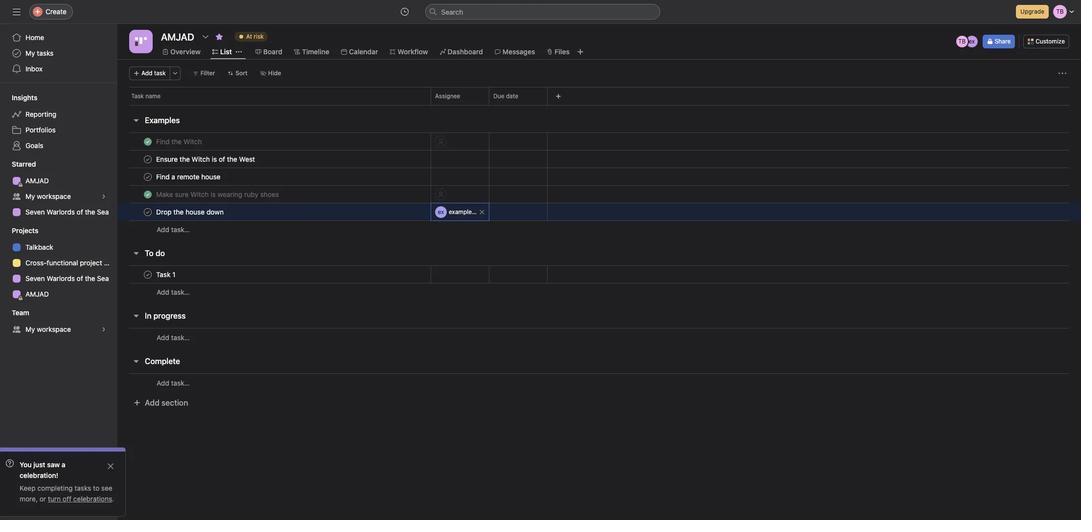 Task type: describe. For each thing, give the bounding box(es) containing it.
share
[[995, 38, 1011, 45]]

add task button
[[129, 67, 170, 80]]

complete
[[145, 357, 180, 366]]

project
[[80, 259, 102, 267]]

due
[[494, 93, 505, 100]]

of for amjad
[[77, 208, 83, 216]]

row containing task name
[[118, 87, 1082, 105]]

ex cell
[[431, 203, 490, 221]]

progress
[[154, 312, 186, 321]]

amjad for 2nd the amjad "link" from the bottom of the page
[[25, 177, 49, 185]]

risk
[[254, 33, 264, 40]]

seven warlords of the sea link for talkback
[[6, 271, 112, 287]]

my tasks link
[[6, 46, 112, 61]]

2 amjad link from the top
[[6, 287, 112, 303]]

dashboard
[[448, 47, 483, 56]]

my for my workspace link inside the teams element
[[25, 326, 35, 334]]

completed checkbox for task 1 text box
[[142, 269, 154, 281]]

ex inside button
[[438, 208, 444, 216]]

drop the house down cell
[[118, 203, 431, 221]]

tab actions image
[[236, 49, 242, 55]]

completed checkbox for make sure witch is wearing ruby shoes text box
[[142, 189, 154, 200]]

Task 1 text field
[[154, 270, 179, 280]]

seven for amjad
[[25, 208, 45, 216]]

collapse task list for this section image
[[132, 117, 140, 124]]

add for 4th add task… row from the bottom of the page
[[157, 226, 169, 234]]

files link
[[547, 47, 570, 57]]

customize
[[1036, 38, 1065, 45]]

Ensure the Witch is of the West text field
[[154, 154, 258, 164]]

talkback
[[25, 243, 53, 252]]

1 add task… row from the top
[[118, 221, 1082, 239]]

sea for amjad
[[97, 208, 109, 216]]

workflow
[[398, 47, 428, 56]]

amjad for first the amjad "link" from the bottom of the page
[[25, 290, 49, 299]]

add task
[[141, 70, 166, 77]]

examples button
[[145, 112, 180, 129]]

keep
[[20, 485, 36, 493]]

the for amjad
[[85, 208, 95, 216]]

calendar
[[349, 47, 378, 56]]

inbox
[[25, 65, 43, 73]]

complete button
[[145, 353, 180, 371]]

add task… for 4th add task… row from the bottom of the page
[[157, 226, 190, 234]]

global element
[[0, 24, 118, 83]]

add section
[[145, 399, 188, 408]]

to do button
[[145, 245, 165, 262]]

at risk
[[246, 33, 264, 40]]

to
[[93, 485, 99, 493]]

create
[[46, 7, 67, 16]]

workspace for see details, my workspace icon
[[37, 192, 71, 201]]

starred element
[[0, 156, 118, 222]]

messages link
[[495, 47, 535, 57]]

1 collapse task list for this section image from the top
[[132, 250, 140, 258]]

add task… button for second add task… row from the bottom
[[157, 333, 190, 343]]

ensure the witch is of the west cell
[[118, 150, 431, 168]]

dashboard link
[[440, 47, 483, 57]]

starred
[[12, 160, 36, 168]]

portfolios
[[25, 126, 56, 134]]

.
[[112, 495, 114, 504]]

invite button
[[9, 499, 51, 517]]

a
[[62, 461, 65, 470]]

saw
[[47, 461, 60, 470]]

cross-functional project plan
[[25, 259, 117, 267]]

home
[[25, 33, 44, 42]]

my for my workspace link in starred element
[[25, 192, 35, 201]]

header to do tree grid
[[118, 266, 1082, 302]]

overview link
[[163, 47, 201, 57]]

seven warlords of the sea for talkback
[[25, 275, 109, 283]]

add task… button for 4th add task… row from the bottom of the page
[[157, 225, 190, 235]]

turn off celebrations button
[[48, 495, 112, 504]]

starred button
[[0, 160, 36, 169]]

upgrade
[[1021, 8, 1045, 15]]

details image
[[419, 209, 425, 215]]

list link
[[212, 47, 232, 57]]

workspace for see details, my workspace image
[[37, 326, 71, 334]]

home link
[[6, 30, 112, 46]]

inbox link
[[6, 61, 112, 77]]

my workspace link for see details, my workspace image
[[6, 322, 112, 338]]

or
[[40, 495, 46, 504]]

task… for second add task… row from the top of the page
[[171, 288, 190, 297]]

seven warlords of the sea for amjad
[[25, 208, 109, 216]]

section
[[161, 399, 188, 408]]

make sure witch is wearing ruby shoes cell
[[118, 186, 431, 204]]

ex button
[[435, 206, 477, 218]]

create button
[[29, 4, 73, 20]]

warlords for amjad
[[47, 208, 75, 216]]

cross-functional project plan link
[[6, 256, 117, 271]]

task
[[131, 93, 144, 100]]

ex row
[[118, 203, 1082, 221]]

Find a remote house text field
[[154, 172, 223, 182]]

examples
[[145, 116, 180, 125]]

board
[[263, 47, 282, 56]]

my workspace for see details, my workspace icon
[[25, 192, 71, 201]]

goals
[[25, 141, 43, 150]]

date
[[506, 93, 519, 100]]

projects
[[12, 227, 38, 235]]

functional
[[47, 259, 78, 267]]

at risk button
[[230, 30, 272, 44]]

goals link
[[6, 138, 112, 154]]

collapse task list for this section image for in progress
[[132, 312, 140, 320]]

0 horizontal spatial more actions image
[[172, 71, 178, 76]]

2 add task… row from the top
[[118, 283, 1082, 302]]

1 amjad link from the top
[[6, 173, 112, 189]]

to
[[145, 249, 154, 258]]

task… for second add task… row from the bottom
[[171, 334, 190, 342]]

team button
[[0, 308, 29, 318]]

completed image for find a remote house text field
[[142, 171, 154, 183]]

portfolios link
[[6, 122, 112, 138]]

reporting
[[25, 110, 56, 118]]

task name
[[131, 93, 161, 100]]

collapse task list for this section image for complete
[[132, 358, 140, 366]]

Find the Witch text field
[[154, 137, 205, 147]]

name
[[145, 93, 161, 100]]

see details, my workspace image
[[101, 194, 107, 200]]

task… for fourth add task… row from the top of the page
[[171, 379, 190, 388]]



Task type: locate. For each thing, give the bounding box(es) containing it.
warlords inside starred element
[[47, 208, 75, 216]]

of up talkback link
[[77, 208, 83, 216]]

team
[[12, 309, 29, 317]]

talkback link
[[6, 240, 112, 256]]

collapse task list for this section image left in
[[132, 312, 140, 320]]

2 vertical spatial completed checkbox
[[142, 269, 154, 281]]

completed checkbox inside make sure witch is wearing ruby shoes 'cell'
[[142, 189, 154, 200]]

seven warlords of the sea link
[[6, 205, 112, 220], [6, 271, 112, 287]]

1 vertical spatial my
[[25, 192, 35, 201]]

completed checkbox for find the witch text box
[[142, 136, 154, 148]]

tasks inside keep completing tasks to see more, or
[[75, 485, 91, 493]]

completed checkbox left task 1 text box
[[142, 269, 154, 281]]

seven warlords of the sea up talkback link
[[25, 208, 109, 216]]

3 add task… from the top
[[157, 334, 190, 342]]

1 vertical spatial the
[[85, 275, 95, 283]]

the for talkback
[[85, 275, 95, 283]]

tasks
[[37, 49, 54, 57], [75, 485, 91, 493]]

add task… up section
[[157, 379, 190, 388]]

1 vertical spatial warlords
[[47, 275, 75, 283]]

seven warlords of the sea link up talkback link
[[6, 205, 112, 220]]

1 vertical spatial completed checkbox
[[142, 171, 154, 183]]

1 horizontal spatial tasks
[[75, 485, 91, 493]]

sea
[[97, 208, 109, 216], [97, 275, 109, 283]]

in progress
[[145, 312, 186, 321]]

add for second add task… row from the top of the page
[[157, 288, 169, 297]]

show options image
[[202, 33, 209, 41]]

completed checkbox for "drop the house down" "text box"
[[142, 206, 154, 218]]

add task… row
[[118, 221, 1082, 239], [118, 283, 1082, 302], [118, 329, 1082, 347], [118, 374, 1082, 393]]

hide
[[268, 70, 281, 77]]

3 my from the top
[[25, 326, 35, 334]]

seven inside starred element
[[25, 208, 45, 216]]

tasks inside global element
[[37, 49, 54, 57]]

1 amjad from the top
[[25, 177, 49, 185]]

0 vertical spatial seven warlords of the sea link
[[6, 205, 112, 220]]

assignee
[[435, 93, 460, 100]]

plan
[[104, 259, 117, 267]]

add field image
[[556, 94, 562, 99]]

tb
[[959, 38, 966, 45]]

in progress button
[[145, 307, 186, 325]]

add task… inside header to do tree grid
[[157, 288, 190, 297]]

my up inbox
[[25, 49, 35, 57]]

completed checkbox up to
[[142, 206, 154, 218]]

calendar link
[[341, 47, 378, 57]]

completed checkbox inside task 1 cell
[[142, 269, 154, 281]]

2 warlords from the top
[[47, 275, 75, 283]]

sea inside the projects element
[[97, 275, 109, 283]]

0 vertical spatial seven
[[25, 208, 45, 216]]

amjad link down the goals link
[[6, 173, 112, 189]]

timeline link
[[294, 47, 329, 57]]

invite
[[27, 504, 45, 512]]

seven warlords of the sea inside starred element
[[25, 208, 109, 216]]

1 vertical spatial my workspace
[[25, 326, 71, 334]]

reporting link
[[6, 107, 112, 122]]

1 horizontal spatial ex
[[969, 38, 975, 45]]

seven warlords of the sea link for amjad
[[6, 205, 112, 220]]

add down task 1 text box
[[157, 288, 169, 297]]

add a task to this section image
[[170, 250, 178, 258]]

0 vertical spatial tasks
[[37, 49, 54, 57]]

insights button
[[0, 93, 37, 103]]

seven warlords of the sea
[[25, 208, 109, 216], [25, 275, 109, 283]]

1 task… from the top
[[171, 226, 190, 234]]

0 vertical spatial amjad
[[25, 177, 49, 185]]

seven warlords of the sea link down functional
[[6, 271, 112, 287]]

my workspace down team
[[25, 326, 71, 334]]

my workspace link inside starred element
[[6, 189, 112, 205]]

add task… button
[[157, 225, 190, 235], [157, 287, 190, 298], [157, 333, 190, 343], [157, 378, 190, 389]]

overview
[[170, 47, 201, 56]]

completed image for ensure the witch is of the west text box
[[142, 153, 154, 165]]

0 vertical spatial sea
[[97, 208, 109, 216]]

0 vertical spatial completed image
[[142, 153, 154, 165]]

due date
[[494, 93, 519, 100]]

seven warlords of the sea link inside the projects element
[[6, 271, 112, 287]]

1 my from the top
[[25, 49, 35, 57]]

0 horizontal spatial tasks
[[37, 49, 54, 57]]

add left section
[[145, 399, 160, 408]]

hide button
[[256, 67, 286, 80]]

2 workspace from the top
[[37, 326, 71, 334]]

add task… button for fourth add task… row from the top of the page
[[157, 378, 190, 389]]

task… down "drop the house down" "text box"
[[171, 226, 190, 234]]

Completed checkbox
[[142, 153, 154, 165], [142, 171, 154, 183], [142, 206, 154, 218]]

board image
[[135, 36, 147, 47]]

turn off celebrations .
[[48, 495, 114, 504]]

seven up projects
[[25, 208, 45, 216]]

1 add task… button from the top
[[157, 225, 190, 235]]

completed checkbox for ensure the witch is of the west text box
[[142, 153, 154, 165]]

task… down progress
[[171, 334, 190, 342]]

Completed checkbox
[[142, 136, 154, 148], [142, 189, 154, 200], [142, 269, 154, 281]]

seven warlords of the sea link inside starred element
[[6, 205, 112, 220]]

1 completed image from the top
[[142, 136, 154, 148]]

of inside starred element
[[77, 208, 83, 216]]

sea down plan
[[97, 275, 109, 283]]

0 vertical spatial warlords
[[47, 208, 75, 216]]

2 seven from the top
[[25, 275, 45, 283]]

1 vertical spatial workspace
[[37, 326, 71, 334]]

my for my tasks link
[[25, 49, 35, 57]]

2 the from the top
[[85, 275, 95, 283]]

remove image
[[479, 209, 485, 215]]

2 completed checkbox from the top
[[142, 189, 154, 200]]

0 vertical spatial my
[[25, 49, 35, 57]]

warlords for talkback
[[47, 275, 75, 283]]

completed image inside task 1 cell
[[142, 269, 154, 281]]

see details, my workspace image
[[101, 327, 107, 333]]

ex right tb
[[969, 38, 975, 45]]

add task… for second add task… row from the bottom
[[157, 334, 190, 342]]

add task… button for second add task… row from the top of the page
[[157, 287, 190, 298]]

task
[[154, 70, 166, 77]]

amjad down starred
[[25, 177, 49, 185]]

task… inside header examples tree grid
[[171, 226, 190, 234]]

add down the in progress button
[[157, 334, 169, 342]]

task…
[[171, 226, 190, 234], [171, 288, 190, 297], [171, 334, 190, 342], [171, 379, 190, 388]]

sea for talkback
[[97, 275, 109, 283]]

3 completed checkbox from the top
[[142, 206, 154, 218]]

0 vertical spatial the
[[85, 208, 95, 216]]

add task… for second add task… row from the top of the page
[[157, 288, 190, 297]]

1 vertical spatial of
[[77, 275, 83, 283]]

seven warlords of the sea inside the projects element
[[25, 275, 109, 283]]

warlords inside the projects element
[[47, 275, 75, 283]]

warlords down cross-functional project plan link
[[47, 275, 75, 283]]

2 task… from the top
[[171, 288, 190, 297]]

3 completed checkbox from the top
[[142, 269, 154, 281]]

celebrations
[[73, 495, 112, 504]]

list
[[220, 47, 232, 56]]

2 my workspace from the top
[[25, 326, 71, 334]]

find the witch cell
[[118, 133, 431, 151]]

1 vertical spatial amjad link
[[6, 287, 112, 303]]

1 vertical spatial seven
[[25, 275, 45, 283]]

1 completed checkbox from the top
[[142, 136, 154, 148]]

completed image up to
[[142, 206, 154, 218]]

Make sure Witch is wearing ruby shoes text field
[[154, 190, 282, 200]]

2 vertical spatial my
[[25, 326, 35, 334]]

4 completed image from the top
[[142, 269, 154, 281]]

4 add task… row from the top
[[118, 374, 1082, 393]]

tasks up turn off celebrations .
[[75, 485, 91, 493]]

1 my workspace link from the top
[[6, 189, 112, 205]]

add section button
[[129, 395, 192, 412]]

seven for talkback
[[25, 275, 45, 283]]

2 my workspace link from the top
[[6, 322, 112, 338]]

sea down see details, my workspace icon
[[97, 208, 109, 216]]

my tasks
[[25, 49, 54, 57]]

None text field
[[159, 28, 197, 46]]

3 add task… row from the top
[[118, 329, 1082, 347]]

add task… up the add a task to this section image
[[157, 226, 190, 234]]

completed image inside ensure the witch is of the west cell
[[142, 153, 154, 165]]

completed checkbox inside drop the house down cell
[[142, 206, 154, 218]]

my inside teams element
[[25, 326, 35, 334]]

close image
[[107, 463, 115, 471]]

collapse task list for this section image left complete
[[132, 358, 140, 366]]

add task… down progress
[[157, 334, 190, 342]]

2 of from the top
[[77, 275, 83, 283]]

files
[[555, 47, 570, 56]]

1 vertical spatial my workspace link
[[6, 322, 112, 338]]

completed checkbox right see details, my workspace icon
[[142, 189, 154, 200]]

0 vertical spatial of
[[77, 208, 83, 216]]

messages
[[503, 47, 535, 56]]

add inside header to do tree grid
[[157, 288, 169, 297]]

you
[[20, 461, 32, 470]]

task… down task 1 text box
[[171, 288, 190, 297]]

0 vertical spatial completed checkbox
[[142, 153, 154, 165]]

add for second add task… row from the bottom
[[157, 334, 169, 342]]

add for fourth add task… row from the top of the page
[[157, 379, 169, 388]]

completed image right see details, my workspace icon
[[142, 189, 154, 200]]

the inside starred element
[[85, 208, 95, 216]]

history image
[[401, 8, 409, 16]]

1 the from the top
[[85, 208, 95, 216]]

3 task… from the top
[[171, 334, 190, 342]]

warlords up talkback link
[[47, 208, 75, 216]]

add left task
[[141, 70, 153, 77]]

0 vertical spatial collapse task list for this section image
[[132, 250, 140, 258]]

add inside header examples tree grid
[[157, 226, 169, 234]]

sort button
[[223, 67, 252, 80]]

seven
[[25, 208, 45, 216], [25, 275, 45, 283]]

completed image for find the witch text box
[[142, 136, 154, 148]]

completed image down "examples" at the top of page
[[142, 153, 154, 165]]

add task… button inside header examples tree grid
[[157, 225, 190, 235]]

1 sea from the top
[[97, 208, 109, 216]]

add task… inside header examples tree grid
[[157, 226, 190, 234]]

Search tasks, projects, and more text field
[[425, 4, 660, 20]]

completed checkbox down examples button
[[142, 136, 154, 148]]

projects button
[[0, 226, 38, 236]]

board link
[[255, 47, 282, 57]]

remove from starred image
[[215, 33, 223, 41]]

1 vertical spatial amjad
[[25, 290, 49, 299]]

off
[[63, 495, 71, 504]]

sea inside starred element
[[97, 208, 109, 216]]

amjad link
[[6, 173, 112, 189], [6, 287, 112, 303]]

amjad link up teams element
[[6, 287, 112, 303]]

1 vertical spatial collapse task list for this section image
[[132, 312, 140, 320]]

my workspace link for see details, my workspace icon
[[6, 189, 112, 205]]

my workspace link down starred
[[6, 189, 112, 205]]

1 add task… from the top
[[157, 226, 190, 234]]

2 completed checkbox from the top
[[142, 171, 154, 183]]

my workspace inside teams element
[[25, 326, 71, 334]]

the up talkback link
[[85, 208, 95, 216]]

completed checkbox for find a remote house text field
[[142, 171, 154, 183]]

3 completed image from the top
[[142, 206, 154, 218]]

0 vertical spatial seven warlords of the sea
[[25, 208, 109, 216]]

tasks down home
[[37, 49, 54, 57]]

timeline
[[302, 47, 329, 56]]

my workspace link inside teams element
[[6, 322, 112, 338]]

2 my from the top
[[25, 192, 35, 201]]

2 completed image from the top
[[142, 171, 154, 183]]

projects element
[[0, 222, 118, 305]]

task 1 cell
[[118, 266, 431, 284]]

add task… for fourth add task… row from the top of the page
[[157, 379, 190, 388]]

2 completed image from the top
[[142, 189, 154, 200]]

1 completed image from the top
[[142, 153, 154, 165]]

completed checkbox inside find the witch cell
[[142, 136, 154, 148]]

my down starred
[[25, 192, 35, 201]]

1 horizontal spatial more actions image
[[1059, 70, 1067, 77]]

of for talkback
[[77, 275, 83, 283]]

2 vertical spatial collapse task list for this section image
[[132, 358, 140, 366]]

more actions image
[[1059, 70, 1067, 77], [172, 71, 178, 76]]

my workspace down starred
[[25, 192, 71, 201]]

completed image inside drop the house down cell
[[142, 206, 154, 218]]

task… for 4th add task… row from the bottom of the page
[[171, 226, 190, 234]]

my down team
[[25, 326, 35, 334]]

1 warlords from the top
[[47, 208, 75, 216]]

amjad inside the projects element
[[25, 290, 49, 299]]

ex right details icon
[[438, 208, 444, 216]]

completed image left find a remote house text field
[[142, 171, 154, 183]]

completed checkbox inside ensure the witch is of the west cell
[[142, 153, 154, 165]]

completed checkbox inside find a remote house cell
[[142, 171, 154, 183]]

0 vertical spatial my workspace link
[[6, 189, 112, 205]]

add task… down task 1 text box
[[157, 288, 190, 297]]

1 vertical spatial tasks
[[75, 485, 91, 493]]

teams element
[[0, 305, 118, 340]]

keep completing tasks to see more, or
[[20, 485, 112, 504]]

task… up section
[[171, 379, 190, 388]]

seven warlords of the sea down cross-functional project plan
[[25, 275, 109, 283]]

seven down cross- on the left of page
[[25, 275, 45, 283]]

see
[[101, 485, 112, 493]]

4 add task… button from the top
[[157, 378, 190, 389]]

1 seven warlords of the sea from the top
[[25, 208, 109, 216]]

the down project
[[85, 275, 95, 283]]

1 vertical spatial completed checkbox
[[142, 189, 154, 200]]

workspace inside teams element
[[37, 326, 71, 334]]

completed image inside make sure witch is wearing ruby shoes 'cell'
[[142, 189, 154, 200]]

completed image inside find the witch cell
[[142, 136, 154, 148]]

amjad inside starred element
[[25, 177, 49, 185]]

my workspace inside starred element
[[25, 192, 71, 201]]

add tab image
[[577, 48, 585, 56]]

of inside the projects element
[[77, 275, 83, 283]]

upgrade button
[[1016, 5, 1049, 19]]

2 add task… button from the top
[[157, 287, 190, 298]]

amjad
[[25, 177, 49, 185], [25, 290, 49, 299]]

2 vertical spatial completed checkbox
[[142, 206, 154, 218]]

completed image for "drop the house down" "text box"
[[142, 206, 154, 218]]

amjad up team
[[25, 290, 49, 299]]

customize button
[[1024, 35, 1070, 48]]

1 vertical spatial sea
[[97, 275, 109, 283]]

completed image for task 1 text box
[[142, 269, 154, 281]]

celebration!
[[20, 472, 58, 480]]

1 completed checkbox from the top
[[142, 153, 154, 165]]

the inside the projects element
[[85, 275, 95, 283]]

my workspace for see details, my workspace image
[[25, 326, 71, 334]]

0 horizontal spatial ex
[[438, 208, 444, 216]]

sort
[[236, 70, 248, 77]]

completed checkbox down "examples" at the top of page
[[142, 153, 154, 165]]

completing
[[37, 485, 73, 493]]

2 amjad from the top
[[25, 290, 49, 299]]

of down cross-functional project plan
[[77, 275, 83, 283]]

completed image
[[142, 153, 154, 165], [142, 189, 154, 200]]

workspace inside starred element
[[37, 192, 71, 201]]

2 add task… from the top
[[157, 288, 190, 297]]

turn
[[48, 495, 61, 504]]

add task… button down progress
[[157, 333, 190, 343]]

1 vertical spatial ex
[[438, 208, 444, 216]]

Drop the house down text field
[[154, 207, 227, 217]]

0 vertical spatial completed checkbox
[[142, 136, 154, 148]]

1 of from the top
[[77, 208, 83, 216]]

more actions image right task
[[172, 71, 178, 76]]

add task… button up section
[[157, 378, 190, 389]]

0 vertical spatial workspace
[[37, 192, 71, 201]]

seven inside the projects element
[[25, 275, 45, 283]]

my workspace link
[[6, 189, 112, 205], [6, 322, 112, 338]]

more actions image down customize
[[1059, 70, 1067, 77]]

at
[[246, 33, 252, 40]]

1 seven from the top
[[25, 208, 45, 216]]

0 vertical spatial ex
[[969, 38, 975, 45]]

move tasks between sections image
[[401, 209, 407, 215]]

3 collapse task list for this section image from the top
[[132, 358, 140, 366]]

completed image for make sure witch is wearing ruby shoes text box
[[142, 189, 154, 200]]

4 task… from the top
[[171, 379, 190, 388]]

completed image inside find a remote house cell
[[142, 171, 154, 183]]

my workspace link down team
[[6, 322, 112, 338]]

completed image
[[142, 136, 154, 148], [142, 171, 154, 183], [142, 206, 154, 218], [142, 269, 154, 281]]

2 sea from the top
[[97, 275, 109, 283]]

completed image left task 1 text box
[[142, 269, 154, 281]]

filter
[[201, 70, 215, 77]]

filter button
[[188, 67, 219, 80]]

do
[[156, 249, 165, 258]]

add task… button down task 1 text box
[[157, 287, 190, 298]]

0 vertical spatial my workspace
[[25, 192, 71, 201]]

2 seven warlords of the sea from the top
[[25, 275, 109, 283]]

insights element
[[0, 89, 118, 156]]

you just saw a celebration!
[[20, 461, 65, 480]]

1 vertical spatial seven warlords of the sea
[[25, 275, 109, 283]]

add task… button up the add a task to this section image
[[157, 225, 190, 235]]

task… inside header to do tree grid
[[171, 288, 190, 297]]

add task… button inside header to do tree grid
[[157, 287, 190, 298]]

my inside starred element
[[25, 192, 35, 201]]

hide sidebar image
[[13, 8, 21, 16]]

workflow link
[[390, 47, 428, 57]]

completed image down examples button
[[142, 136, 154, 148]]

1 vertical spatial completed image
[[142, 189, 154, 200]]

insights
[[12, 94, 37, 102]]

my inside global element
[[25, 49, 35, 57]]

add up do
[[157, 226, 169, 234]]

2 seven warlords of the sea link from the top
[[6, 271, 112, 287]]

1 vertical spatial seven warlords of the sea link
[[6, 271, 112, 287]]

collapse task list for this section image left to
[[132, 250, 140, 258]]

1 my workspace from the top
[[25, 192, 71, 201]]

cross-
[[25, 259, 47, 267]]

to do
[[145, 249, 165, 258]]

just
[[33, 461, 45, 470]]

header examples tree grid
[[118, 133, 1082, 239]]

1 seven warlords of the sea link from the top
[[6, 205, 112, 220]]

4 add task… from the top
[[157, 379, 190, 388]]

find a remote house cell
[[118, 168, 431, 186]]

row
[[118, 87, 1082, 105], [129, 105, 1070, 106], [118, 133, 1082, 151], [118, 150, 1082, 168], [118, 168, 1082, 186], [118, 186, 1082, 204], [118, 266, 1082, 284]]

1 workspace from the top
[[37, 192, 71, 201]]

collapse task list for this section image
[[132, 250, 140, 258], [132, 312, 140, 320], [132, 358, 140, 366]]

completed checkbox left find a remote house text field
[[142, 171, 154, 183]]

0 vertical spatial amjad link
[[6, 173, 112, 189]]

2 collapse task list for this section image from the top
[[132, 312, 140, 320]]

warlords
[[47, 208, 75, 216], [47, 275, 75, 283]]

add up add section button
[[157, 379, 169, 388]]

3 add task… button from the top
[[157, 333, 190, 343]]



Task type: vqa. For each thing, say whether or not it's contained in the screenshot.
8
no



